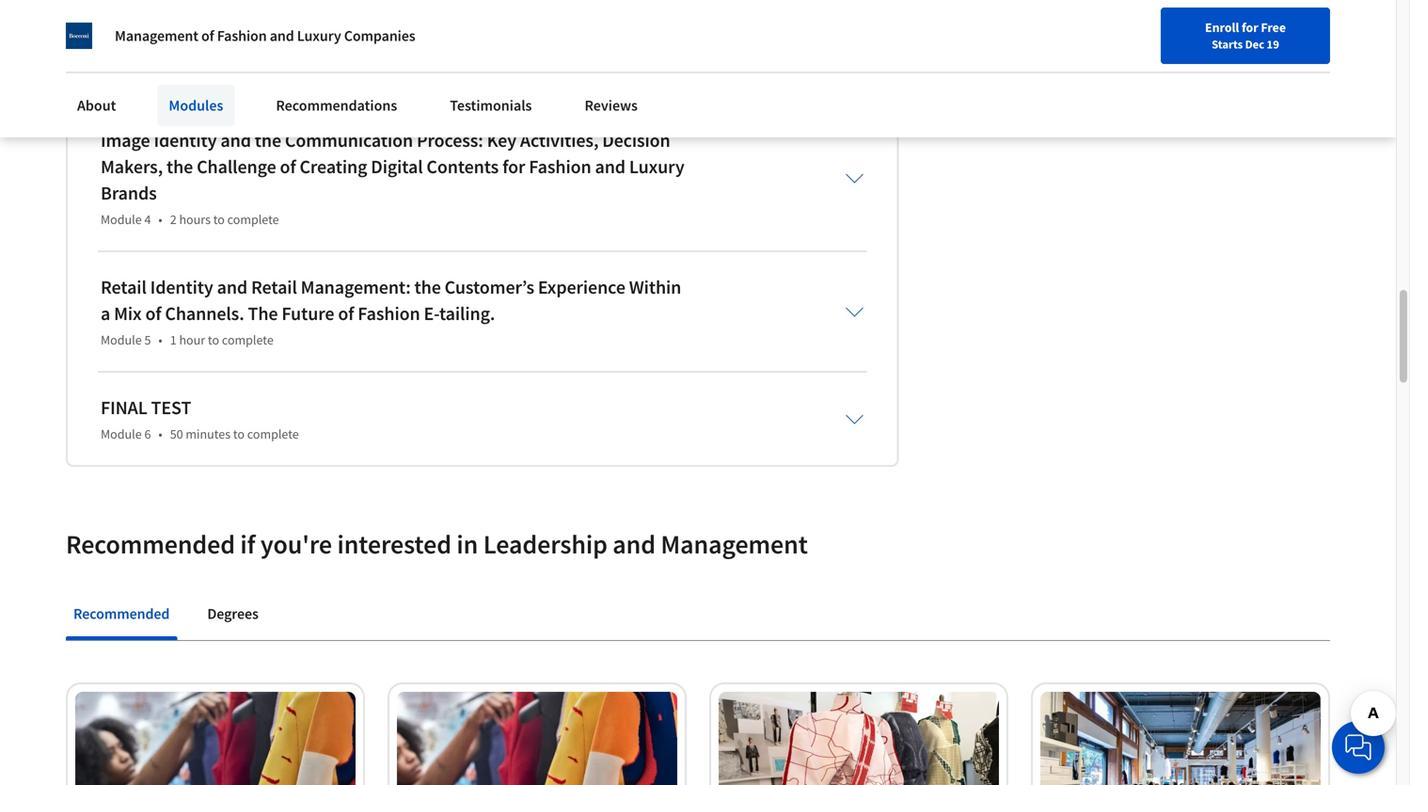 Task type: locate. For each thing, give the bounding box(es) containing it.
for
[[1242, 19, 1259, 36], [503, 155, 526, 179]]

retail up the
[[251, 276, 297, 299]]

within
[[629, 276, 682, 299]]

0 vertical spatial management
[[115, 26, 199, 45]]

2 vertical spatial complete
[[247, 426, 299, 443]]

hour
[[179, 332, 205, 348]]

identity
[[154, 129, 217, 152], [150, 276, 213, 299]]

0 horizontal spatial luxury
[[297, 26, 341, 45]]

complete down challenge
[[227, 211, 279, 228]]

1 vertical spatial to
[[208, 332, 219, 348]]

to right 'hours'
[[213, 211, 225, 228]]

0 horizontal spatial retail
[[101, 276, 147, 299]]

1 • from the top
[[159, 211, 163, 228]]

1 vertical spatial management
[[661, 528, 808, 561]]

2
[[170, 211, 177, 228]]

• left 1 on the left top of page
[[159, 332, 163, 348]]

challenge
[[197, 155, 276, 179]]

final
[[101, 396, 147, 420]]

2 vertical spatial fashion
[[358, 302, 420, 325]]

to inside retail identity and retail management: the customer's experience within a mix of channels. the future of fashion e-tailing. module 5 • 1 hour to complete
[[208, 332, 219, 348]]

• left 2
[[159, 211, 163, 228]]

0 vertical spatial •
[[159, 211, 163, 228]]

1 horizontal spatial for
[[1242, 19, 1259, 36]]

of left creating
[[280, 155, 296, 179]]

recommendation tabs tab list
[[66, 591, 1331, 640]]

to inside final test module 6 • 50 minutes to complete
[[233, 426, 245, 443]]

fashion
[[217, 26, 267, 45], [529, 155, 592, 179], [358, 302, 420, 325]]

module left 6
[[101, 426, 142, 443]]

creating
[[300, 155, 367, 179]]

1 vertical spatial fashion
[[529, 155, 592, 179]]

process:
[[417, 129, 484, 152]]

1 vertical spatial luxury
[[630, 155, 685, 179]]

luxury inside image identity and the communication process: key activities, decision makers, the challenge of creating digital contents for fashion and luxury brands module 4 • 2 hours to complete
[[630, 155, 685, 179]]

6
[[144, 426, 151, 443]]

luxury left 'companies'
[[297, 26, 341, 45]]

1 vertical spatial •
[[159, 332, 163, 348]]

brands
[[101, 181, 157, 205]]

•
[[159, 211, 163, 228], [159, 332, 163, 348], [159, 426, 163, 443]]

experience
[[538, 276, 626, 299]]

customer's
[[445, 276, 535, 299]]

test
[[151, 396, 191, 420]]

of
[[201, 26, 214, 45], [280, 155, 296, 179], [145, 302, 161, 325], [338, 302, 354, 325]]

0 vertical spatial for
[[1242, 19, 1259, 36]]

management up recommendation tabs tab list
[[661, 528, 808, 561]]

retail up mix
[[101, 276, 147, 299]]

recommended
[[66, 528, 235, 561], [73, 604, 170, 623]]

1
[[170, 332, 177, 348]]

dec
[[1246, 37, 1265, 52]]

communication
[[285, 129, 413, 152]]

identity for challenge
[[154, 129, 217, 152]]

19
[[1267, 37, 1280, 52]]

0 vertical spatial module
[[101, 211, 142, 228]]

fashion down activities,
[[529, 155, 592, 179]]

to right hour
[[208, 332, 219, 348]]

1 vertical spatial recommended
[[73, 604, 170, 623]]

the
[[248, 302, 278, 325]]

in
[[457, 528, 478, 561]]

1 vertical spatial the
[[167, 155, 193, 179]]

• right 6
[[159, 426, 163, 443]]

the
[[255, 129, 281, 152], [167, 155, 193, 179], [415, 276, 441, 299]]

a
[[101, 302, 110, 325]]

the up challenge
[[255, 129, 281, 152]]

2 • from the top
[[159, 332, 163, 348]]

0 vertical spatial complete
[[227, 211, 279, 228]]

module inside image identity and the communication process: key activities, decision makers, the challenge of creating digital contents for fashion and luxury brands module 4 • 2 hours to complete
[[101, 211, 142, 228]]

leadership
[[484, 528, 608, 561]]

enroll
[[1206, 19, 1240, 36]]

module
[[101, 211, 142, 228], [101, 332, 142, 348], [101, 426, 142, 443]]

1 vertical spatial for
[[503, 155, 526, 179]]

reviews
[[585, 96, 638, 115]]

identity inside image identity and the communication process: key activities, decision makers, the challenge of creating digital contents for fashion and luxury brands module 4 • 2 hours to complete
[[154, 129, 217, 152]]

reviews link
[[574, 85, 649, 126]]

final test module 6 • 50 minutes to complete
[[101, 396, 299, 443]]

1 horizontal spatial luxury
[[630, 155, 685, 179]]

identity up channels.
[[150, 276, 213, 299]]

0 horizontal spatial for
[[503, 155, 526, 179]]

management of fashion and luxury companies
[[115, 26, 416, 45]]

identity inside retail identity and retail management: the customer's experience within a mix of channels. the future of fashion e-tailing. module 5 • 1 hour to complete
[[150, 276, 213, 299]]

management right 'università bocconi' image
[[115, 26, 199, 45]]

0 vertical spatial to
[[213, 211, 225, 228]]

2 module from the top
[[101, 332, 142, 348]]

complete down the
[[222, 332, 274, 348]]

complete
[[227, 211, 279, 228], [222, 332, 274, 348], [247, 426, 299, 443]]

complete inside image identity and the communication process: key activities, decision makers, the challenge of creating digital contents for fashion and luxury brands module 4 • 2 hours to complete
[[227, 211, 279, 228]]

e-
[[424, 302, 440, 325]]

50
[[170, 426, 183, 443]]

3 • from the top
[[159, 426, 163, 443]]

1 vertical spatial complete
[[222, 332, 274, 348]]

2 vertical spatial the
[[415, 276, 441, 299]]

luxury down the decision
[[630, 155, 685, 179]]

1 horizontal spatial management
[[661, 528, 808, 561]]

the up e-
[[415, 276, 441, 299]]

1 vertical spatial module
[[101, 332, 142, 348]]

luxury
[[297, 26, 341, 45], [630, 155, 685, 179]]

recommendations link
[[265, 85, 409, 126]]

show notifications image
[[1143, 24, 1165, 46]]

fashion down management:
[[358, 302, 420, 325]]

1 retail from the left
[[101, 276, 147, 299]]

2 retail from the left
[[251, 276, 297, 299]]

2 horizontal spatial the
[[415, 276, 441, 299]]

of up modules link
[[201, 26, 214, 45]]

complete right minutes
[[247, 426, 299, 443]]

recommended inside button
[[73, 604, 170, 623]]

0 horizontal spatial the
[[167, 155, 193, 179]]

makers,
[[101, 155, 163, 179]]

identity down modules
[[154, 129, 217, 152]]

hours
[[179, 211, 211, 228]]

for up dec
[[1242, 19, 1259, 36]]

tailing.
[[440, 302, 495, 325]]

modules
[[169, 96, 223, 115]]

0 vertical spatial fashion
[[217, 26, 267, 45]]

2 vertical spatial •
[[159, 426, 163, 443]]

and inside retail identity and retail management: the customer's experience within a mix of channels. the future of fashion e-tailing. module 5 • 1 hour to complete
[[217, 276, 248, 299]]

0 vertical spatial identity
[[154, 129, 217, 152]]

1 horizontal spatial retail
[[251, 276, 297, 299]]

and up channels.
[[217, 276, 248, 299]]

for inside the "enroll for free starts dec 19"
[[1242, 19, 1259, 36]]

management
[[115, 26, 199, 45], [661, 528, 808, 561]]

key
[[487, 129, 517, 152]]

• inside retail identity and retail management: the customer's experience within a mix of channels. the future of fashion e-tailing. module 5 • 1 hour to complete
[[159, 332, 163, 348]]

coursera image
[[23, 15, 142, 45]]

and
[[270, 26, 294, 45], [221, 129, 251, 152], [595, 155, 626, 179], [217, 276, 248, 299], [613, 528, 656, 561]]

3 module from the top
[[101, 426, 142, 443]]

and up challenge
[[221, 129, 251, 152]]

to inside image identity and the communication process: key activities, decision makers, the challenge of creating digital contents for fashion and luxury brands module 4 • 2 hours to complete
[[213, 211, 225, 228]]

module left 5 at left
[[101, 332, 142, 348]]

the right makers, at the left of the page
[[167, 155, 193, 179]]

module left 4
[[101, 211, 142, 228]]

for inside image identity and the communication process: key activities, decision makers, the challenge of creating digital contents for fashion and luxury brands module 4 • 2 hours to complete
[[503, 155, 526, 179]]

starts
[[1212, 37, 1244, 52]]

0 vertical spatial recommended
[[66, 528, 235, 561]]

2 vertical spatial to
[[233, 426, 245, 443]]

None search field
[[268, 12, 635, 49]]

retail
[[101, 276, 147, 299], [251, 276, 297, 299]]

1 horizontal spatial the
[[255, 129, 281, 152]]

to right minutes
[[233, 426, 245, 443]]

if
[[240, 528, 255, 561]]

2 horizontal spatial fashion
[[529, 155, 592, 179]]

1 vertical spatial identity
[[150, 276, 213, 299]]

for down key
[[503, 155, 526, 179]]

menu item
[[1002, 19, 1123, 80]]

1 horizontal spatial fashion
[[358, 302, 420, 325]]

2 vertical spatial module
[[101, 426, 142, 443]]

to
[[213, 211, 225, 228], [208, 332, 219, 348], [233, 426, 245, 443]]

complete inside final test module 6 • 50 minutes to complete
[[247, 426, 299, 443]]

1 module from the top
[[101, 211, 142, 228]]

fashion up modules link
[[217, 26, 267, 45]]



Task type: vqa. For each thing, say whether or not it's contained in the screenshot.
do within list item
no



Task type: describe. For each thing, give the bounding box(es) containing it.
recommendations
[[276, 96, 397, 115]]

enroll for free starts dec 19
[[1206, 19, 1287, 52]]

0 horizontal spatial management
[[115, 26, 199, 45]]

info about module content element
[[101, 26, 864, 78]]

recommended if you're interested in leadership and management
[[66, 528, 808, 561]]

and up recommendations
[[270, 26, 294, 45]]

5
[[144, 332, 151, 348]]

università bocconi image
[[66, 23, 92, 49]]

management:
[[301, 276, 411, 299]]

testimonials link
[[439, 85, 544, 126]]

and right leadership at the left bottom
[[613, 528, 656, 561]]

image
[[101, 129, 150, 152]]

retail identity and retail management: the customer's experience within a mix of channels. the future of fashion e-tailing. module 5 • 1 hour to complete
[[101, 276, 682, 348]]

0 horizontal spatial fashion
[[217, 26, 267, 45]]

and down the decision
[[595, 155, 626, 179]]

companies
[[344, 26, 416, 45]]

activities,
[[520, 129, 599, 152]]

about link
[[66, 85, 127, 126]]

recommended for recommended
[[73, 604, 170, 623]]

• inside image identity and the communication process: key activities, decision makers, the challenge of creating digital contents for fashion and luxury brands module 4 • 2 hours to complete
[[159, 211, 163, 228]]

digital
[[371, 155, 423, 179]]

contents
[[427, 155, 499, 179]]

recommended for recommended if you're interested in leadership and management
[[66, 528, 235, 561]]

image identity and the communication process: key activities, decision makers, the challenge of creating digital contents for fashion and luxury brands module 4 • 2 hours to complete
[[101, 129, 685, 228]]

module inside retail identity and retail management: the customer's experience within a mix of channels. the future of fashion e-tailing. module 5 • 1 hour to complete
[[101, 332, 142, 348]]

about
[[77, 96, 116, 115]]

the inside retail identity and retail management: the customer's experience within a mix of channels. the future of fashion e-tailing. module 5 • 1 hour to complete
[[415, 276, 441, 299]]

minutes
[[186, 426, 231, 443]]

• inside final test module 6 • 50 minutes to complete
[[159, 426, 163, 443]]

interested
[[337, 528, 452, 561]]

chat with us image
[[1344, 732, 1374, 762]]

decision
[[603, 129, 671, 152]]

mix
[[114, 302, 142, 325]]

0 vertical spatial luxury
[[297, 26, 341, 45]]

module inside final test module 6 • 50 minutes to complete
[[101, 426, 142, 443]]

testimonials
[[450, 96, 532, 115]]

of inside image identity and the communication process: key activities, decision makers, the challenge of creating digital contents for fashion and luxury brands module 4 • 2 hours to complete
[[280, 155, 296, 179]]

fashion inside retail identity and retail management: the customer's experience within a mix of channels. the future of fashion e-tailing. module 5 • 1 hour to complete
[[358, 302, 420, 325]]

future
[[282, 302, 335, 325]]

degrees button
[[200, 591, 266, 637]]

fashion inside image identity and the communication process: key activities, decision makers, the challenge of creating digital contents for fashion and luxury brands module 4 • 2 hours to complete
[[529, 155, 592, 179]]

of down management:
[[338, 302, 354, 325]]

channels.
[[165, 302, 244, 325]]

recommended button
[[66, 591, 177, 637]]

degrees
[[207, 604, 259, 623]]

identity for of
[[150, 276, 213, 299]]

you're
[[261, 528, 332, 561]]

4
[[144, 211, 151, 228]]

modules link
[[158, 85, 235, 126]]

complete inside retail identity and retail management: the customer's experience within a mix of channels. the future of fashion e-tailing. module 5 • 1 hour to complete
[[222, 332, 274, 348]]

of right mix
[[145, 302, 161, 325]]

free
[[1262, 19, 1287, 36]]

0 vertical spatial the
[[255, 129, 281, 152]]



